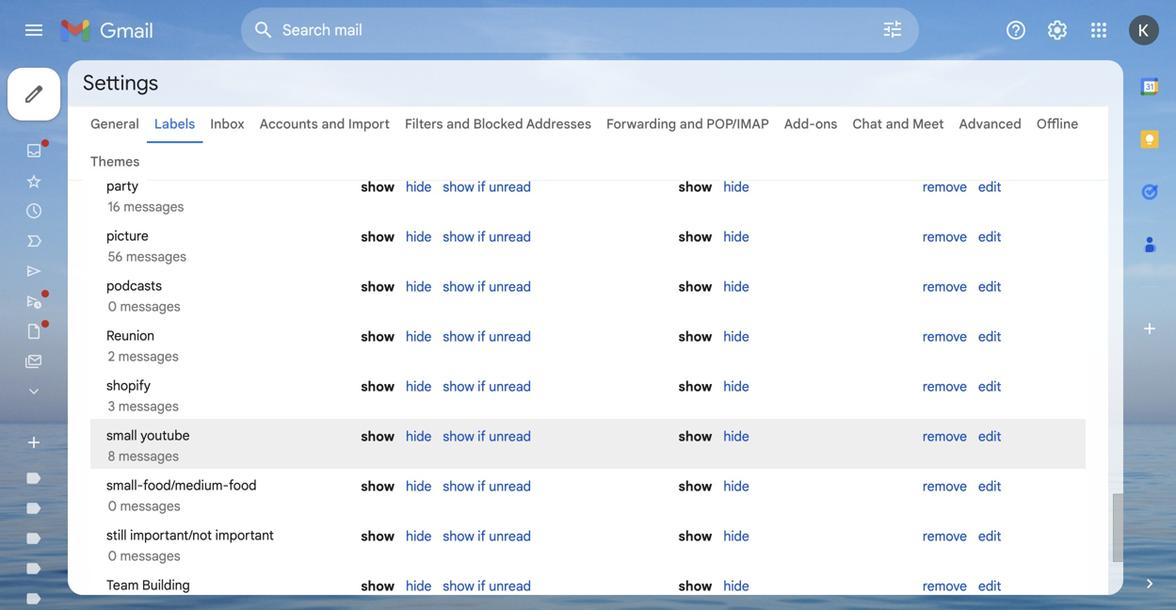 Task type: vqa. For each thing, say whether or not it's contained in the screenshot.
'2023'
no



Task type: locate. For each thing, give the bounding box(es) containing it.
remove
[[923, 179, 967, 195], [923, 229, 967, 245], [923, 279, 967, 295], [923, 329, 967, 345], [923, 379, 967, 395], [923, 429, 967, 445], [923, 478, 967, 495], [923, 528, 967, 545], [923, 578, 967, 595]]

3 remove from the top
[[923, 279, 967, 295]]

2 unread from the top
[[489, 229, 531, 245]]

edit
[[978, 179, 1002, 195], [978, 229, 1002, 245], [978, 279, 1002, 295], [978, 329, 1002, 345], [978, 379, 1002, 395], [978, 429, 1002, 445], [978, 478, 1002, 495], [978, 528, 1002, 545], [978, 578, 1002, 595]]

show if unread link for podcasts 0 messages
[[443, 279, 531, 295]]

3 edit from the top
[[978, 279, 1002, 295]]

show
[[361, 179, 395, 195], [443, 179, 474, 195], [679, 179, 712, 195], [361, 229, 395, 245], [443, 229, 474, 245], [679, 229, 712, 245], [361, 279, 395, 295], [443, 279, 474, 295], [679, 279, 712, 295], [361, 329, 395, 345], [443, 329, 474, 345], [679, 329, 712, 345], [361, 379, 395, 395], [443, 379, 474, 395], [679, 379, 712, 395], [361, 429, 395, 445], [443, 429, 474, 445], [679, 429, 712, 445], [361, 478, 395, 495], [443, 478, 474, 495], [679, 478, 712, 495], [361, 528, 395, 545], [443, 528, 474, 545], [679, 528, 712, 545], [361, 578, 395, 595], [443, 578, 474, 595], [679, 578, 712, 595]]

unread for small-food/medium-food 0 messages
[[489, 478, 531, 495]]

1 edit from the top
[[978, 179, 1002, 195]]

16
[[108, 199, 120, 215]]

8 edit link from the top
[[978, 528, 1002, 545]]

2 show if unread link from the top
[[443, 229, 531, 245]]

1 show if unread from the top
[[443, 179, 531, 195]]

messages down podcasts
[[120, 299, 180, 315]]

1 and from the left
[[321, 116, 345, 132]]

2 edit from the top
[[978, 229, 1002, 245]]

4 unread from the top
[[489, 329, 531, 345]]

edit for party 16 messages
[[978, 179, 1002, 195]]

chat
[[853, 116, 882, 132]]

messages inside 'reunion 2 messages'
[[118, 348, 179, 365]]

unread for party 16 messages
[[489, 179, 531, 195]]

56
[[108, 249, 123, 265]]

4 remove from the top
[[923, 329, 967, 345]]

3 show if unread from the top
[[443, 279, 531, 295]]

8 if from the top
[[478, 528, 486, 545]]

if for reunion 2 messages
[[478, 329, 486, 345]]

remove for picture 56 messages
[[923, 229, 967, 245]]

5 edit link from the top
[[978, 379, 1002, 395]]

6 remove from the top
[[923, 429, 967, 445]]

3 and from the left
[[680, 116, 703, 132]]

2 edit link from the top
[[978, 229, 1002, 245]]

chat and meet
[[853, 116, 944, 132]]

8 unread from the top
[[489, 528, 531, 545]]

advanced
[[959, 116, 1022, 132]]

chat and meet link
[[853, 116, 944, 132]]

5 remove from the top
[[923, 379, 967, 395]]

2 vertical spatial 0
[[108, 548, 117, 565]]

7 remove link from the top
[[923, 478, 967, 495]]

unread
[[489, 179, 531, 195], [489, 229, 531, 245], [489, 279, 531, 295], [489, 329, 531, 345], [489, 379, 531, 395], [489, 429, 531, 445], [489, 478, 531, 495], [489, 528, 531, 545], [489, 578, 531, 595]]

0 inside small-food/medium-food 0 messages
[[108, 498, 117, 515]]

and right chat
[[886, 116, 909, 132]]

7 show if unread from the top
[[443, 478, 531, 495]]

7 show if unread link from the top
[[443, 478, 531, 495]]

show if unread for shopify 3 messages
[[443, 379, 531, 395]]

5 remove link from the top
[[923, 379, 967, 395]]

3 if from the top
[[478, 279, 486, 295]]

and right filters
[[446, 116, 470, 132]]

8 edit from the top
[[978, 528, 1002, 545]]

6 remove link from the top
[[923, 429, 967, 445]]

0 inside still important/not important 0 messages
[[108, 548, 117, 565]]

filters
[[405, 116, 443, 132]]

podcasts 0 messages
[[105, 278, 180, 315]]

if for picture 56 messages
[[478, 229, 486, 245]]

1 remove link from the top
[[923, 179, 967, 195]]

messages down party
[[124, 199, 184, 215]]

6 show if unread link from the top
[[443, 429, 531, 445]]

show if unread link for picture 56 messages
[[443, 229, 531, 245]]

5 edit from the top
[[978, 379, 1002, 395]]

5 show if unread from the top
[[443, 379, 531, 395]]

show if unread
[[443, 179, 531, 195], [443, 229, 531, 245], [443, 279, 531, 295], [443, 329, 531, 345], [443, 379, 531, 395], [443, 429, 531, 445], [443, 478, 531, 495], [443, 528, 531, 545], [443, 578, 531, 595]]

6 edit from the top
[[978, 429, 1002, 445]]

2 and from the left
[[446, 116, 470, 132]]

1 show if unread link from the top
[[443, 179, 531, 195]]

food/medium-
[[143, 477, 229, 494]]

7 edit from the top
[[978, 478, 1002, 495]]

addresses
[[526, 116, 591, 132]]

show if unread link
[[443, 179, 531, 195], [443, 229, 531, 245], [443, 279, 531, 295], [443, 329, 531, 345], [443, 379, 531, 395], [443, 429, 531, 445], [443, 478, 531, 495], [443, 528, 531, 545], [443, 578, 531, 595]]

edit for shopify 3 messages
[[978, 379, 1002, 395]]

9 show if unread link from the top
[[443, 578, 531, 595]]

if
[[478, 179, 486, 195], [478, 229, 486, 245], [478, 279, 486, 295], [478, 329, 486, 345], [478, 379, 486, 395], [478, 429, 486, 445], [478, 478, 486, 495], [478, 528, 486, 545], [478, 578, 486, 595]]

and left import
[[321, 116, 345, 132]]

8 remove from the top
[[923, 528, 967, 545]]

advanced search options image
[[874, 10, 912, 48]]

0 vertical spatial 0
[[108, 299, 117, 315]]

messages down reunion
[[118, 348, 179, 365]]

forwarding and pop/imap
[[607, 116, 769, 132]]

inbox link
[[210, 116, 245, 132]]

5 unread from the top
[[489, 379, 531, 395]]

7 remove from the top
[[923, 478, 967, 495]]

import
[[348, 116, 390, 132]]

1 vertical spatial 0
[[108, 498, 117, 515]]

0
[[108, 299, 117, 315], [108, 498, 117, 515], [108, 548, 117, 565]]

edit link
[[978, 179, 1002, 195], [978, 229, 1002, 245], [978, 279, 1002, 295], [978, 329, 1002, 345], [978, 379, 1002, 395], [978, 429, 1002, 445], [978, 478, 1002, 495], [978, 528, 1002, 545], [978, 578, 1002, 595]]

navigation
[[0, 60, 226, 610]]

add-
[[784, 116, 815, 132]]

0 down podcasts
[[108, 299, 117, 315]]

8
[[108, 448, 115, 465]]

1 edit link from the top
[[978, 179, 1002, 195]]

if for shopify 3 messages
[[478, 379, 486, 395]]

3 show if unread link from the top
[[443, 279, 531, 295]]

messages up team building
[[120, 548, 180, 565]]

4 edit from the top
[[978, 329, 1002, 345]]

3 unread from the top
[[489, 279, 531, 295]]

5 if from the top
[[478, 379, 486, 395]]

4 and from the left
[[886, 116, 909, 132]]

remove link
[[923, 179, 967, 195], [923, 229, 967, 245], [923, 279, 967, 295], [923, 329, 967, 345], [923, 379, 967, 395], [923, 429, 967, 445], [923, 478, 967, 495], [923, 528, 967, 545], [923, 578, 967, 595]]

messages
[[124, 199, 184, 215], [126, 249, 186, 265], [120, 299, 180, 315], [118, 348, 179, 365], [118, 398, 179, 415], [119, 448, 179, 465], [120, 498, 180, 515], [120, 548, 180, 565]]

and
[[321, 116, 345, 132], [446, 116, 470, 132], [680, 116, 703, 132], [886, 116, 909, 132]]

unread for still important/not important 0 messages
[[489, 528, 531, 545]]

important
[[215, 527, 274, 544]]

0 for small-food/medium-food
[[108, 498, 117, 515]]

hide
[[406, 179, 432, 195], [724, 179, 749, 195], [406, 229, 432, 245], [724, 229, 749, 245], [406, 279, 432, 295], [724, 279, 749, 295], [406, 329, 432, 345], [724, 329, 749, 345], [406, 379, 432, 395], [724, 379, 749, 395], [406, 429, 432, 445], [724, 429, 749, 445], [406, 478, 432, 495], [724, 478, 749, 495], [406, 528, 432, 545], [724, 528, 749, 545], [406, 578, 432, 595], [724, 578, 749, 595]]

None search field
[[241, 8, 919, 53]]

4 edit link from the top
[[978, 329, 1002, 345]]

1 if from the top
[[478, 179, 486, 195]]

2 0 from the top
[[108, 498, 117, 515]]

ons
[[815, 116, 838, 132]]

and left pop/imap
[[680, 116, 703, 132]]

edit link for picture 56 messages
[[978, 229, 1002, 245]]

hide link
[[406, 179, 432, 195], [724, 179, 749, 195], [406, 229, 432, 245], [724, 229, 749, 245], [406, 279, 432, 295], [724, 279, 749, 295], [406, 329, 432, 345], [724, 329, 749, 345], [406, 379, 432, 395], [724, 379, 749, 395], [406, 429, 432, 445], [724, 429, 749, 445], [406, 478, 432, 495], [724, 478, 749, 495], [406, 528, 432, 545], [724, 528, 749, 545], [406, 578, 432, 595], [724, 578, 749, 595]]

2 remove from the top
[[923, 229, 967, 245]]

and for forwarding
[[680, 116, 703, 132]]

messages down small-
[[120, 498, 180, 515]]

3 0 from the top
[[108, 548, 117, 565]]

show if unread for still important/not important 0 messages
[[443, 528, 531, 545]]

small-
[[106, 477, 143, 494]]

4 show if unread link from the top
[[443, 329, 531, 345]]

3 edit link from the top
[[978, 279, 1002, 295]]

unread for picture 56 messages
[[489, 229, 531, 245]]

4 show if unread from the top
[[443, 329, 531, 345]]

6 unread from the top
[[489, 429, 531, 445]]

8 remove link from the top
[[923, 528, 967, 545]]

Search mail text field
[[283, 21, 829, 40]]

7 edit link from the top
[[978, 478, 1002, 495]]

8 show if unread link from the top
[[443, 528, 531, 545]]

remove link for picture 56 messages
[[923, 229, 967, 245]]

2 show if unread from the top
[[443, 229, 531, 245]]

8 show if unread from the top
[[443, 528, 531, 545]]

show if unread for small youtube 8 messages
[[443, 429, 531, 445]]

7 unread from the top
[[489, 478, 531, 495]]

if for small-food/medium-food 0 messages
[[478, 478, 486, 495]]

messages down youtube
[[119, 448, 179, 465]]

1 remove from the top
[[923, 179, 967, 195]]

filters and blocked addresses link
[[405, 116, 591, 132]]

gmail image
[[60, 11, 163, 49]]

6 show if unread from the top
[[443, 429, 531, 445]]

accounts and import
[[260, 116, 390, 132]]

5 show if unread link from the top
[[443, 379, 531, 395]]

messages down picture
[[126, 249, 186, 265]]

4 remove link from the top
[[923, 329, 967, 345]]

settings image
[[1046, 19, 1069, 41]]

filters and blocked addresses
[[405, 116, 591, 132]]

7 if from the top
[[478, 478, 486, 495]]

6 if from the top
[[478, 429, 486, 445]]

3 remove link from the top
[[923, 279, 967, 295]]

9 if from the top
[[478, 578, 486, 595]]

edit for still important/not important 0 messages
[[978, 528, 1002, 545]]

0 inside "podcasts 0 messages"
[[108, 299, 117, 315]]

4 if from the top
[[478, 329, 486, 345]]

show if unread link for small-food/medium-food 0 messages
[[443, 478, 531, 495]]

1 unread from the top
[[489, 179, 531, 195]]

pop/imap
[[707, 116, 769, 132]]

0 down still
[[108, 548, 117, 565]]

6 edit link from the top
[[978, 429, 1002, 445]]

add-ons
[[784, 116, 838, 132]]

reunion 2 messages
[[105, 328, 179, 365]]

2 if from the top
[[478, 229, 486, 245]]

messages inside small-food/medium-food 0 messages
[[120, 498, 180, 515]]

tab list
[[1124, 60, 1176, 542]]

1 0 from the top
[[108, 299, 117, 315]]

9 show if unread from the top
[[443, 578, 531, 595]]

0 down small-
[[108, 498, 117, 515]]

messages down shopify
[[118, 398, 179, 415]]

2 remove link from the top
[[923, 229, 967, 245]]

9 unread from the top
[[489, 578, 531, 595]]



Task type: describe. For each thing, give the bounding box(es) containing it.
2
[[108, 348, 115, 365]]

show if unread for picture 56 messages
[[443, 229, 531, 245]]

accounts and import link
[[260, 116, 390, 132]]

edit for picture 56 messages
[[978, 229, 1002, 245]]

and for accounts
[[321, 116, 345, 132]]

show if unread for small-food/medium-food 0 messages
[[443, 478, 531, 495]]

team
[[106, 577, 139, 594]]

offline link
[[1037, 116, 1079, 132]]

food
[[229, 477, 257, 494]]

picture 56 messages
[[105, 228, 186, 265]]

show if unread link for still important/not important 0 messages
[[443, 528, 531, 545]]

search mail image
[[247, 13, 281, 47]]

0 for still important/not important
[[108, 548, 117, 565]]

3
[[108, 398, 115, 415]]

show if unread link for party 16 messages
[[443, 179, 531, 195]]

remove for reunion 2 messages
[[923, 329, 967, 345]]

blocked
[[473, 116, 523, 132]]

remove for small-food/medium-food 0 messages
[[923, 478, 967, 495]]

forwarding
[[607, 116, 676, 132]]

remove link for still important/not important 0 messages
[[923, 528, 967, 545]]

remove for party 16 messages
[[923, 179, 967, 195]]

edit for reunion 2 messages
[[978, 329, 1002, 345]]

9 edit link from the top
[[978, 578, 1002, 595]]

messages inside party 16 messages
[[124, 199, 184, 215]]

inbox
[[210, 116, 245, 132]]

youtube
[[141, 428, 190, 444]]

unread for podcasts 0 messages
[[489, 279, 531, 295]]

show if unread link for reunion 2 messages
[[443, 329, 531, 345]]

reunion
[[106, 328, 155, 344]]

messages inside "podcasts 0 messages"
[[120, 299, 180, 315]]

settings
[[83, 70, 158, 96]]

remove for still important/not important 0 messages
[[923, 528, 967, 545]]

unread for small youtube 8 messages
[[489, 429, 531, 445]]

important/not
[[130, 527, 212, 544]]

show if unread link for small youtube 8 messages
[[443, 429, 531, 445]]

accounts
[[260, 116, 318, 132]]

general
[[90, 116, 139, 132]]

building
[[142, 577, 190, 594]]

remove link for reunion 2 messages
[[923, 329, 967, 345]]

remove for podcasts 0 messages
[[923, 279, 967, 295]]

general link
[[90, 116, 139, 132]]

9 remove from the top
[[923, 578, 967, 595]]

themes
[[90, 154, 140, 170]]

if for party 16 messages
[[478, 179, 486, 195]]

forwarding and pop/imap link
[[607, 116, 769, 132]]

edit for podcasts 0 messages
[[978, 279, 1002, 295]]

edit link for reunion 2 messages
[[978, 329, 1002, 345]]

party 16 messages
[[105, 178, 184, 215]]

9 edit from the top
[[978, 578, 1002, 595]]

if for podcasts 0 messages
[[478, 279, 486, 295]]

remove link for podcasts 0 messages
[[923, 279, 967, 295]]

remove link for party 16 messages
[[923, 179, 967, 195]]

edit for small youtube 8 messages
[[978, 429, 1002, 445]]

if for still important/not important 0 messages
[[478, 528, 486, 545]]

small-food/medium-food 0 messages
[[105, 477, 257, 515]]

picture
[[106, 228, 149, 244]]

messages inside still important/not important 0 messages
[[120, 548, 180, 565]]

still
[[106, 527, 127, 544]]

messages inside small youtube 8 messages
[[119, 448, 179, 465]]

edit link for small-food/medium-food 0 messages
[[978, 478, 1002, 495]]

labels link
[[154, 116, 195, 132]]

podcasts
[[106, 278, 162, 294]]

unread for reunion 2 messages
[[489, 329, 531, 345]]

add-ons link
[[784, 116, 838, 132]]

edit link for still important/not important 0 messages
[[978, 528, 1002, 545]]

unread for shopify 3 messages
[[489, 379, 531, 395]]

still important/not important 0 messages
[[105, 527, 274, 565]]

offline
[[1037, 116, 1079, 132]]

shopify 3 messages
[[105, 378, 179, 415]]

remove link for shopify 3 messages
[[923, 379, 967, 395]]

9 remove link from the top
[[923, 578, 967, 595]]

team building
[[106, 577, 190, 594]]

remove for shopify 3 messages
[[923, 379, 967, 395]]

themes link
[[90, 154, 140, 170]]

show if unread for party 16 messages
[[443, 179, 531, 195]]

remove for small youtube 8 messages
[[923, 429, 967, 445]]

remove link for small-food/medium-food 0 messages
[[923, 478, 967, 495]]

edit link for party 16 messages
[[978, 179, 1002, 195]]

main menu image
[[23, 19, 45, 41]]

and for chat
[[886, 116, 909, 132]]

edit link for shopify 3 messages
[[978, 379, 1002, 395]]

edit link for podcasts 0 messages
[[978, 279, 1002, 295]]

remove link for small youtube 8 messages
[[923, 429, 967, 445]]

labels
[[154, 116, 195, 132]]

shopify
[[106, 378, 151, 394]]

messages inside "picture 56 messages"
[[126, 249, 186, 265]]

messages inside shopify 3 messages
[[118, 398, 179, 415]]

small
[[106, 428, 137, 444]]

show if unread for reunion 2 messages
[[443, 329, 531, 345]]

party
[[106, 178, 138, 194]]

if for small youtube 8 messages
[[478, 429, 486, 445]]

show if unread link for shopify 3 messages
[[443, 379, 531, 395]]

edit for small-food/medium-food 0 messages
[[978, 478, 1002, 495]]

meet
[[913, 116, 944, 132]]

small youtube 8 messages
[[105, 428, 190, 465]]

show if unread for podcasts 0 messages
[[443, 279, 531, 295]]

advanced link
[[959, 116, 1022, 132]]

edit link for small youtube 8 messages
[[978, 429, 1002, 445]]

and for filters
[[446, 116, 470, 132]]



